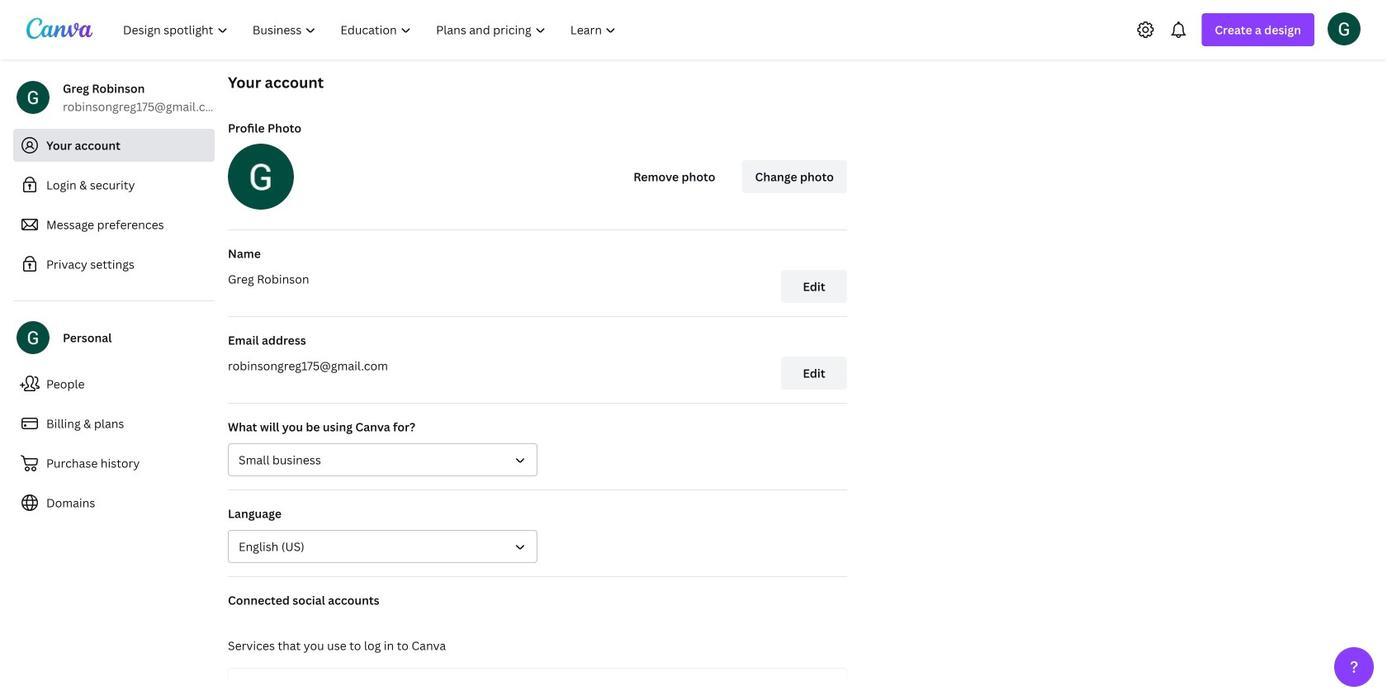 Task type: describe. For each thing, give the bounding box(es) containing it.
Language: English (US) button
[[228, 530, 538, 563]]



Task type: locate. For each thing, give the bounding box(es) containing it.
greg robinson image
[[1328, 12, 1361, 45]]

None button
[[228, 444, 538, 477]]

top level navigation element
[[112, 13, 631, 46]]



Task type: vqa. For each thing, say whether or not it's contained in the screenshot.
to
no



